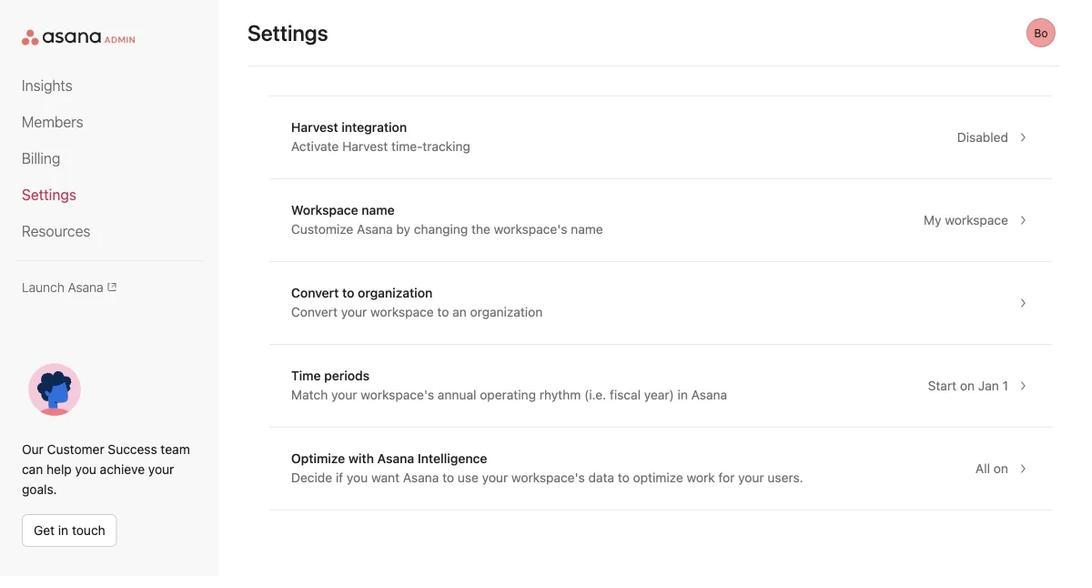 Task type: describe. For each thing, give the bounding box(es) containing it.
1 convert from the top
[[291, 285, 339, 300]]

in inside time periods match your workspace's annual operating rhythm (i.e. fiscal year) in asana
[[678, 387, 688, 402]]

2 convert from the top
[[291, 304, 338, 320]]

customize
[[291, 222, 354, 237]]

periods
[[324, 368, 370, 383]]

0 horizontal spatial harvest
[[291, 120, 338, 135]]

workspace's inside time periods match your workspace's annual operating rhythm (i.e. fiscal year) in asana
[[361, 387, 434, 402]]

your inside our customer success team can help you achieve your goals.
[[148, 462, 174, 477]]

settings link
[[22, 184, 197, 206]]

get in touch button
[[22, 514, 117, 547]]

launch asana
[[22, 279, 103, 294]]

workspace
[[291, 203, 358, 218]]

members
[[22, 113, 83, 131]]

workspace inside 'convert to organization convert your workspace to an organization'
[[371, 304, 434, 320]]

touch
[[72, 523, 105, 538]]

launch
[[22, 279, 65, 294]]

your right for
[[738, 470, 764, 485]]

our customer success team can help you achieve your goals.
[[22, 442, 190, 497]]

asana inside workspace name customize asana by changing the workspace's name
[[357, 222, 393, 237]]

goals.
[[22, 482, 57, 497]]

1 horizontal spatial workspace
[[945, 213, 1009, 228]]

help
[[46, 462, 72, 477]]

(i.e.
[[585, 387, 606, 402]]

activate
[[291, 139, 339, 154]]

your right use
[[482, 470, 508, 485]]

you for want
[[347, 470, 368, 485]]

my
[[924, 213, 942, 228]]

1 horizontal spatial organization
[[470, 304, 543, 320]]

in inside button
[[58, 523, 68, 538]]

resources
[[22, 223, 90, 240]]

asana up want
[[377, 451, 414, 466]]

start on jan 1
[[928, 378, 1009, 393]]

billing
[[22, 150, 60, 167]]

members link
[[22, 111, 197, 133]]

insights link
[[22, 75, 197, 96]]

to left an
[[437, 304, 449, 320]]

annual
[[438, 387, 477, 402]]

want
[[371, 470, 400, 485]]

resources link
[[22, 220, 197, 242]]

launch asana link
[[22, 279, 197, 294]]

customer
[[47, 442, 104, 457]]

success
[[108, 442, 157, 457]]

you for achieve
[[75, 462, 96, 477]]

match
[[291, 387, 328, 402]]

to down intelligence
[[443, 470, 454, 485]]

to right data
[[618, 470, 630, 485]]



Task type: vqa. For each thing, say whether or not it's contained in the screenshot.
the New insights IMAGE
no



Task type: locate. For each thing, give the bounding box(es) containing it.
jan
[[978, 378, 999, 393]]

workspace right 'my'
[[945, 213, 1009, 228]]

start
[[928, 378, 957, 393]]

name
[[362, 203, 395, 218], [571, 222, 603, 237]]

tracking
[[423, 139, 471, 154]]

0 vertical spatial on
[[960, 378, 975, 393]]

workspace's
[[494, 222, 568, 237], [361, 387, 434, 402], [512, 470, 585, 485]]

workspace left an
[[371, 304, 434, 320]]

your down team
[[148, 462, 174, 477]]

1
[[1003, 378, 1009, 393]]

workspace's inside optimize with asana intelligence decide if you want asana to use your workspace's data to optimize work for your users.
[[512, 470, 585, 485]]

in
[[678, 387, 688, 402], [58, 523, 68, 538]]

can
[[22, 462, 43, 477]]

0 horizontal spatial workspace
[[371, 304, 434, 320]]

0 horizontal spatial organization
[[358, 285, 433, 300]]

on for all
[[994, 461, 1009, 476]]

organization
[[358, 285, 433, 300], [470, 304, 543, 320]]

1 vertical spatial convert
[[291, 304, 338, 320]]

in right year)
[[678, 387, 688, 402]]

asana right year)
[[692, 387, 727, 402]]

for
[[719, 470, 735, 485]]

0 horizontal spatial you
[[75, 462, 96, 477]]

convert
[[291, 285, 339, 300], [291, 304, 338, 320]]

asana right launch
[[68, 279, 103, 294]]

workspace's down periods
[[361, 387, 434, 402]]

optimize
[[633, 470, 683, 485]]

2 vertical spatial workspace's
[[512, 470, 585, 485]]

convert down customize
[[291, 285, 339, 300]]

your down periods
[[331, 387, 357, 402]]

1 vertical spatial name
[[571, 222, 603, 237]]

0 horizontal spatial settings
[[22, 186, 76, 203]]

work
[[687, 470, 715, 485]]

you right if
[[347, 470, 368, 485]]

users.
[[768, 470, 804, 485]]

0 vertical spatial in
[[678, 387, 688, 402]]

disabled
[[957, 130, 1009, 145]]

1 horizontal spatial on
[[994, 461, 1009, 476]]

1 vertical spatial organization
[[470, 304, 543, 320]]

decide
[[291, 470, 332, 485]]

workspace's inside workspace name customize asana by changing the workspace's name
[[494, 222, 568, 237]]

achieve
[[100, 462, 145, 477]]

0 vertical spatial organization
[[358, 285, 433, 300]]

workspace
[[945, 213, 1009, 228], [371, 304, 434, 320]]

you
[[75, 462, 96, 477], [347, 470, 368, 485]]

organization down by
[[358, 285, 433, 300]]

time
[[291, 368, 321, 383]]

get in touch
[[34, 523, 105, 538]]

by
[[396, 222, 411, 237]]

harvest up activate at the left of page
[[291, 120, 338, 135]]

asana inside time periods match your workspace's annual operating rhythm (i.e. fiscal year) in asana
[[692, 387, 727, 402]]

our
[[22, 442, 44, 457]]

if
[[336, 470, 343, 485]]

an
[[453, 304, 467, 320]]

billing link
[[22, 147, 197, 169]]

1 horizontal spatial harvest
[[342, 139, 388, 154]]

optimize
[[291, 451, 345, 466]]

0 vertical spatial harvest
[[291, 120, 338, 135]]

workspace name customize asana by changing the workspace's name
[[291, 203, 603, 237]]

workspace's left data
[[512, 470, 585, 485]]

my workspace
[[924, 213, 1009, 228]]

1 vertical spatial in
[[58, 523, 68, 538]]

0 vertical spatial name
[[362, 203, 395, 218]]

all
[[976, 461, 990, 476]]

workspace's right the
[[494, 222, 568, 237]]

your inside time periods match your workspace's annual operating rhythm (i.e. fiscal year) in asana
[[331, 387, 357, 402]]

asana left by
[[357, 222, 393, 237]]

you inside our customer success team can help you achieve your goals.
[[75, 462, 96, 477]]

time-
[[391, 139, 423, 154]]

harvest integration activate harvest time-tracking
[[291, 120, 471, 154]]

year)
[[644, 387, 674, 402]]

time periods match your workspace's annual operating rhythm (i.e. fiscal year) in asana
[[291, 368, 727, 402]]

1 vertical spatial harvest
[[342, 139, 388, 154]]

0 vertical spatial workspace
[[945, 213, 1009, 228]]

your up periods
[[341, 304, 367, 320]]

intelligence
[[418, 451, 487, 466]]

1 vertical spatial workspace's
[[361, 387, 434, 402]]

1 vertical spatial on
[[994, 461, 1009, 476]]

optimize with asana intelligence decide if you want asana to use your workspace's data to optimize work for your users.
[[291, 451, 804, 485]]

1 vertical spatial workspace
[[371, 304, 434, 320]]

to down customize
[[342, 285, 355, 300]]

0 horizontal spatial on
[[960, 378, 975, 393]]

1 horizontal spatial you
[[347, 470, 368, 485]]

your
[[341, 304, 367, 320], [331, 387, 357, 402], [148, 462, 174, 477], [482, 470, 508, 485], [738, 470, 764, 485]]

changing
[[414, 222, 468, 237]]

1 horizontal spatial name
[[571, 222, 603, 237]]

convert up 'time' on the left
[[291, 304, 338, 320]]

asana
[[357, 222, 393, 237], [68, 279, 103, 294], [692, 387, 727, 402], [377, 451, 414, 466], [403, 470, 439, 485]]

on right all
[[994, 461, 1009, 476]]

you down customer
[[75, 462, 96, 477]]

fiscal
[[610, 387, 641, 402]]

0 vertical spatial convert
[[291, 285, 339, 300]]

operating
[[480, 387, 536, 402]]

asana right want
[[403, 470, 439, 485]]

0 horizontal spatial name
[[362, 203, 395, 218]]

1 horizontal spatial in
[[678, 387, 688, 402]]

harvest
[[291, 120, 338, 135], [342, 139, 388, 154]]

on left jan
[[960, 378, 975, 393]]

data
[[589, 470, 615, 485]]

rhythm
[[540, 387, 581, 402]]

on for start
[[960, 378, 975, 393]]

team
[[161, 442, 190, 457]]

all on
[[976, 461, 1009, 476]]

your inside 'convert to organization convert your workspace to an organization'
[[341, 304, 367, 320]]

integration
[[342, 120, 407, 135]]

1 horizontal spatial settings
[[248, 20, 328, 46]]

0 horizontal spatial in
[[58, 523, 68, 538]]

on
[[960, 378, 975, 393], [994, 461, 1009, 476]]

get
[[34, 523, 55, 538]]

bo
[[1035, 26, 1048, 39]]

use
[[458, 470, 479, 485]]

0 vertical spatial workspace's
[[494, 222, 568, 237]]

you inside optimize with asana intelligence decide if you want asana to use your workspace's data to optimize work for your users.
[[347, 470, 368, 485]]

convert to organization convert your workspace to an organization
[[291, 285, 543, 320]]

to
[[342, 285, 355, 300], [437, 304, 449, 320], [443, 470, 454, 485], [618, 470, 630, 485]]

in right get
[[58, 523, 68, 538]]

with
[[349, 451, 374, 466]]

0 vertical spatial settings
[[248, 20, 328, 46]]

insights
[[22, 77, 72, 94]]

1 vertical spatial settings
[[22, 186, 76, 203]]

organization right an
[[470, 304, 543, 320]]

the
[[472, 222, 491, 237]]

harvest down integration
[[342, 139, 388, 154]]

settings
[[248, 20, 328, 46], [22, 186, 76, 203]]



